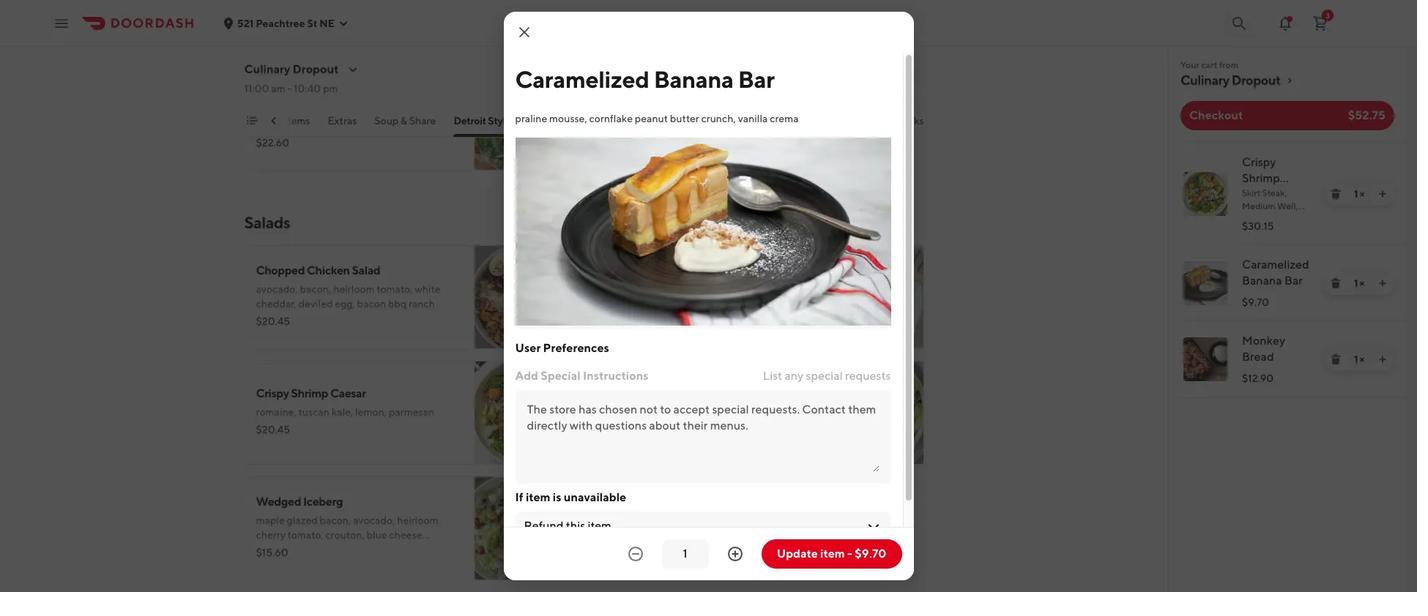 Task type: describe. For each thing, give the bounding box(es) containing it.
truffle
[[287, 85, 321, 99]]

0 horizontal spatial caramelized banana bar image
[[515, 138, 891, 326]]

bacon
[[357, 298, 386, 310]]

cheap
[[602, 387, 636, 401]]

bacon, for chicken
[[300, 284, 331, 295]]

crispy shrimp caesar romaine, tuscan kale, lemon, parmesan $20.45
[[256, 387, 435, 436]]

kale
[[705, 264, 728, 278]]

am
[[271, 83, 285, 95]]

1 $20.45 from the top
[[256, 21, 290, 33]]

entrees
[[695, 115, 731, 127]]

skirt steak, medium well, no shrimp $30.15
[[1243, 188, 1299, 232]]

add for chopped chicken salad
[[541, 323, 561, 335]]

culinary dropout inside the culinary dropout link
[[1181, 73, 1281, 88]]

arugula
[[256, 119, 291, 131]]

mozzarella
[[361, 105, 411, 117]]

add button for chopped chicken salad
[[532, 317, 570, 341]]

ancient
[[664, 284, 699, 295]]

add inside caramelized banana bar dialog
[[515, 369, 539, 383]]

cart
[[1202, 59, 1218, 70]]

bar for praline mousse, cornflake peanut butter crunch, vanilla crema
[[738, 65, 775, 93]]

pizza for mushroom
[[381, 85, 408, 99]]

black truffle mushroom pizza smoked onion alfredo, mozzarella cheese, arugula $22.60
[[256, 85, 448, 149]]

drinks button
[[895, 114, 924, 137]]

$9.15
[[602, 424, 627, 436]]

monkey bread image
[[1184, 338, 1228, 382]]

iceberg
[[303, 495, 343, 509]]

decrease quantity by 1 image
[[627, 546, 644, 563]]

update item - $9.70
[[777, 547, 887, 561]]

update
[[777, 547, 818, 561]]

bacon, for iceberg
[[320, 515, 351, 527]]

maple inside wedged iceberg maple glazed bacon, avocado, heirloom cherry tomato, crouton, blue cheese dressing
[[256, 515, 285, 527]]

banana for $9.70
[[1243, 274, 1283, 288]]

ranch inside cheap house salad buttermilk ranch $9.15
[[653, 407, 679, 418]]

kale,
[[332, 407, 353, 418]]

1 for caesar
[[1355, 188, 1359, 200]]

culinary dropout link
[[1181, 72, 1395, 89]]

detroit
[[454, 115, 486, 127]]

521 peachtree st ne
[[237, 17, 335, 29]]

$20.45 inside crispy shrimp caesar romaine, tuscan kale, lemon, parmesan $20.45
[[256, 424, 290, 436]]

cheese pizza image
[[474, 0, 578, 55]]

1 horizontal spatial crispy shrimp caesar image
[[1184, 172, 1228, 216]]

salads button
[[574, 114, 604, 137]]

add for cheap house salad
[[887, 439, 907, 451]]

& inside 'button'
[[401, 115, 407, 127]]

shrimp for crispy shrimp caesar
[[1243, 171, 1281, 185]]

item for update
[[821, 547, 845, 561]]

if item is unavailable
[[515, 491, 627, 504]]

soup
[[375, 115, 399, 127]]

remove item from cart image for caramelized banana bar
[[1331, 278, 1342, 289]]

& inside butternut squash & kale bartlett pear, ancient grains, date, pistachio, toasted mulberry, white cheddar, maple tahini vinaigrette
[[695, 264, 703, 278]]

bread
[[1243, 350, 1275, 364]]

steak,
[[1263, 188, 1288, 199]]

romaine,
[[256, 407, 297, 418]]

medium
[[1243, 201, 1276, 212]]

tahini
[[602, 313, 628, 325]]

521 peachtree st ne button
[[223, 17, 349, 29]]

chicken
[[307, 264, 350, 278]]

$30.15
[[1243, 221, 1275, 232]]

praline
[[515, 113, 548, 125]]

glazed
[[287, 515, 318, 527]]

list containing crispy shrimp caesar
[[1169, 142, 1407, 399]]

caramelized banana bar for praline mousse, cornflake peanut butter crunch, vanilla crema
[[515, 65, 775, 93]]

any
[[785, 369, 804, 383]]

cheddar, inside butternut squash & kale bartlett pear, ancient grains, date, pistachio, toasted mulberry, white cheddar, maple tahini vinaigrette
[[713, 298, 753, 310]]

caramelized banana bar dialog
[[504, 12, 914, 581]]

pistachio,
[[759, 284, 804, 295]]

deviled
[[299, 298, 333, 310]]

$15.60
[[256, 547, 288, 559]]

popular items button
[[246, 114, 310, 137]]

list
[[763, 369, 783, 383]]

style
[[488, 115, 511, 127]]

pm
[[323, 83, 338, 95]]

dressing
[[256, 544, 295, 556]]

snacks button
[[749, 114, 781, 137]]

open menu image
[[53, 14, 70, 32]]

Add Special Instructions text field
[[527, 402, 880, 472]]

is
[[553, 491, 562, 504]]

0 horizontal spatial culinary
[[244, 62, 290, 76]]

item for if
[[526, 491, 551, 504]]

1 for bar
[[1355, 278, 1359, 289]]

chopped
[[256, 264, 305, 278]]

cheddar, inside chopped chicken salad avocado, bacon, heirloom tomato, white cheddar, deviled egg, bacon bbq ranch $20.45
[[256, 298, 297, 310]]

increase quantity by 1 image
[[727, 546, 744, 563]]

crispy for crispy shrimp caesar
[[1243, 155, 1277, 169]]

onion
[[295, 105, 321, 117]]

0 horizontal spatial dropout
[[293, 62, 339, 76]]

$22.60
[[256, 137, 290, 149]]

3
[[1326, 11, 1331, 19]]

Item Search search field
[[713, 69, 913, 85]]

$20.45 inside chopped chicken salad avocado, bacon, heirloom tomato, white cheddar, deviled egg, bacon bbq ranch $20.45
[[256, 316, 290, 328]]

user preferences
[[515, 341, 610, 355]]

white inside butternut squash & kale bartlett pear, ancient grains, date, pistachio, toasted mulberry, white cheddar, maple tahini vinaigrette
[[685, 298, 711, 310]]

special
[[541, 369, 581, 383]]

crema
[[770, 113, 799, 125]]

heirloom inside chopped chicken salad avocado, bacon, heirloom tomato, white cheddar, deviled egg, bacon bbq ranch $20.45
[[333, 284, 375, 295]]

sandwiches
[[622, 115, 677, 127]]

caesar for crispy shrimp caesar
[[1243, 188, 1280, 202]]

heirloom inside wedged iceberg maple glazed bacon, avocado, heirloom cherry tomato, crouton, blue cheese dressing
[[397, 515, 439, 527]]

11:00 am - 10:40 pm
[[244, 83, 338, 95]]

pepperoni & italian sausage pizza image
[[820, 0, 924, 55]]

extras
[[328, 115, 357, 127]]

butternut
[[602, 264, 653, 278]]

kids button
[[799, 114, 819, 137]]

special
[[806, 369, 843, 383]]

cheese
[[389, 530, 422, 541]]

maple inside butternut squash & kale bartlett pear, ancient grains, date, pistachio, toasted mulberry, white cheddar, maple tahini vinaigrette
[[755, 298, 784, 310]]

cornflake
[[590, 113, 633, 125]]

1 vertical spatial crispy shrimp caesar image
[[474, 361, 578, 465]]

avocado, inside wedged iceberg maple glazed bacon, avocado, heirloom cherry tomato, crouton, blue cheese dressing
[[353, 515, 395, 527]]

soup & share button
[[375, 114, 436, 137]]

3 button
[[1306, 8, 1336, 38]]

butternut squash & kale image
[[820, 245, 924, 350]]

squash
[[655, 264, 693, 278]]

vanilla
[[738, 113, 768, 125]]

pizza for pan
[[532, 115, 556, 127]]

crunch,
[[702, 113, 736, 125]]

preferences
[[543, 341, 610, 355]]

bartlett
[[602, 284, 637, 295]]

monkey
[[1243, 334, 1286, 348]]

peachtree
[[256, 17, 305, 29]]

$9.70 inside list
[[1243, 297, 1270, 308]]

1 × for bar
[[1355, 278, 1365, 289]]

avocado, inside chopped chicken salad avocado, bacon, heirloom tomato, white cheddar, deviled egg, bacon bbq ranch $20.45
[[256, 284, 298, 295]]

chopped chicken salad image
[[474, 245, 578, 350]]

vinaigrette
[[630, 313, 681, 325]]



Task type: locate. For each thing, give the bounding box(es) containing it.
culinary down 'cart'
[[1181, 73, 1230, 88]]

caramelized up 'mousse,'
[[515, 65, 650, 93]]

add button for butternut squash & kale
[[878, 317, 916, 341]]

bacon, inside wedged iceberg maple glazed bacon, avocado, heirloom cherry tomato, crouton, blue cheese dressing
[[320, 515, 351, 527]]

crispy shrimp caesar image down user
[[474, 361, 578, 465]]

scroll menu navigation left image
[[268, 115, 280, 127]]

avocado, down chopped
[[256, 284, 298, 295]]

2 vertical spatial $20.45
[[256, 424, 290, 436]]

$9.70 right 'update'
[[855, 547, 887, 561]]

dropout up the 10:40
[[293, 62, 339, 76]]

bar up monkey
[[1285, 274, 1303, 288]]

caramelized banana bar inside list
[[1243, 258, 1310, 288]]

avocado, up blue
[[353, 515, 395, 527]]

Current quantity is 1 number field
[[671, 547, 700, 563]]

0 vertical spatial bacon,
[[300, 284, 331, 295]]

0 vertical spatial caramelized banana bar
[[515, 65, 775, 93]]

caramelized banana bar up peanut
[[515, 65, 775, 93]]

ranch down 'house'
[[653, 407, 679, 418]]

ranch inside chopped chicken salad avocado, bacon, heirloom tomato, white cheddar, deviled egg, bacon bbq ranch $20.45
[[409, 298, 435, 310]]

1 horizontal spatial avocado,
[[353, 515, 395, 527]]

caesar
[[1243, 188, 1280, 202], [330, 387, 366, 401]]

2 vertical spatial 1
[[1355, 354, 1359, 366]]

1 vertical spatial add one to cart image
[[1378, 354, 1389, 366]]

house
[[638, 387, 672, 401]]

2 vertical spatial 1 ×
[[1355, 354, 1365, 366]]

1 vertical spatial 1
[[1355, 278, 1359, 289]]

× for caesar
[[1360, 188, 1365, 200]]

1 vertical spatial caramelized
[[1243, 258, 1310, 272]]

× for bar
[[1360, 278, 1365, 289]]

white inside chopped chicken salad avocado, bacon, heirloom tomato, white cheddar, deviled egg, bacon bbq ranch $20.45
[[415, 284, 441, 295]]

your cart from
[[1181, 59, 1239, 70]]

lemon,
[[355, 407, 387, 418]]

salad inside cheap house salad buttermilk ranch $9.15
[[674, 387, 702, 401]]

salad for cheap house salad
[[674, 387, 702, 401]]

add one to cart image
[[1378, 278, 1389, 289]]

1 horizontal spatial white
[[685, 298, 711, 310]]

2 × from the top
[[1360, 278, 1365, 289]]

caramelized banana bar down $30.15
[[1243, 258, 1310, 288]]

cheap house salad image
[[820, 361, 924, 465]]

culinary
[[244, 62, 290, 76], [1181, 73, 1230, 88]]

0 vertical spatial bar
[[738, 65, 775, 93]]

1 × from the top
[[1360, 188, 1365, 200]]

dropout down from
[[1232, 73, 1281, 88]]

1 horizontal spatial salad
[[674, 387, 702, 401]]

1 horizontal spatial caramelized banana bar
[[1243, 258, 1310, 288]]

0 vertical spatial crispy shrimp caesar image
[[1184, 172, 1228, 216]]

tomato, inside chopped chicken salad avocado, bacon, heirloom tomato, white cheddar, deviled egg, bacon bbq ranch $20.45
[[377, 284, 413, 295]]

$20.45 down the romaine,
[[256, 424, 290, 436]]

crispy inside crispy shrimp caesar romaine, tuscan kale, lemon, parmesan $20.45
[[256, 387, 289, 401]]

1 vertical spatial &
[[695, 264, 703, 278]]

2 vertical spatial shrimp
[[291, 387, 328, 401]]

0 vertical spatial banana
[[654, 65, 734, 93]]

add button for cheap house salad
[[878, 433, 916, 456]]

1 horizontal spatial dropout
[[1232, 73, 1281, 88]]

blue
[[367, 530, 387, 541]]

maple up cherry
[[256, 515, 285, 527]]

item right "if"
[[526, 491, 551, 504]]

salad
[[352, 264, 380, 278], [674, 387, 702, 401]]

peanut
[[635, 113, 668, 125]]

1 vertical spatial ×
[[1360, 278, 1365, 289]]

0 horizontal spatial caramelized
[[515, 65, 650, 93]]

0 vertical spatial tomato,
[[377, 284, 413, 295]]

0 vertical spatial heirloom
[[333, 284, 375, 295]]

0 vertical spatial ×
[[1360, 188, 1365, 200]]

bbq
[[388, 298, 407, 310]]

add button for black truffle mushroom pizza
[[532, 138, 570, 162]]

salads right praline
[[574, 115, 604, 127]]

grains,
[[701, 284, 731, 295]]

black truffle mushroom pizza image
[[474, 67, 578, 171]]

1 1 × from the top
[[1355, 188, 1365, 200]]

$9.70 inside button
[[855, 547, 887, 561]]

st
[[307, 17, 318, 29]]

- inside update item - $9.70 button
[[848, 547, 853, 561]]

0 horizontal spatial tomato,
[[288, 530, 324, 541]]

banana inside caramelized banana bar
[[1243, 274, 1283, 288]]

caramelized down $30.15
[[1243, 258, 1310, 272]]

0 vertical spatial avocado,
[[256, 284, 298, 295]]

crispy shrimp caesar image
[[1184, 172, 1228, 216], [474, 361, 578, 465]]

snacks
[[749, 115, 781, 127]]

caramelized banana bar
[[515, 65, 775, 93], [1243, 258, 1310, 288]]

add one to cart image for monkey bread
[[1378, 354, 1389, 366]]

cheddar, down chopped
[[256, 298, 297, 310]]

banana up 'butter'
[[654, 65, 734, 93]]

add one to cart image for crispy shrimp caesar
[[1378, 188, 1389, 200]]

1 × for caesar
[[1355, 188, 1365, 200]]

crispy up skirt
[[1243, 155, 1277, 169]]

0 horizontal spatial bar
[[738, 65, 775, 93]]

0 horizontal spatial salads
[[244, 213, 290, 232]]

2 1 × from the top
[[1355, 278, 1365, 289]]

0 vertical spatial salads
[[574, 115, 604, 127]]

update item - $9.70 button
[[762, 540, 902, 569]]

sandwiches button
[[622, 114, 677, 137]]

close caramelized banana bar image
[[515, 23, 533, 41]]

list
[[1169, 142, 1407, 399]]

ranch right bbq
[[409, 298, 435, 310]]

black
[[256, 85, 285, 99]]

1 horizontal spatial bar
[[1285, 274, 1303, 288]]

caramelized banana bar for $9.70
[[1243, 258, 1310, 288]]

1 horizontal spatial &
[[695, 264, 703, 278]]

bar
[[738, 65, 775, 93], [1285, 274, 1303, 288]]

salad inside chopped chicken salad avocado, bacon, heirloom tomato, white cheddar, deviled egg, bacon bbq ranch $20.45
[[352, 264, 380, 278]]

avocado,
[[256, 284, 298, 295], [353, 515, 395, 527]]

2 vertical spatial ×
[[1360, 354, 1365, 366]]

item
[[526, 491, 551, 504], [821, 547, 845, 561]]

0 horizontal spatial banana
[[654, 65, 734, 93]]

0 vertical spatial remove item from cart image
[[1331, 278, 1342, 289]]

0 horizontal spatial ranch
[[409, 298, 435, 310]]

0 horizontal spatial pizza
[[381, 85, 408, 99]]

shrimp
[[1243, 171, 1281, 185], [1257, 214, 1285, 225], [291, 387, 328, 401]]

0 horizontal spatial crispy
[[256, 387, 289, 401]]

1 vertical spatial salad
[[674, 387, 702, 401]]

checkout
[[1190, 108, 1244, 122]]

banana
[[654, 65, 734, 93], [1243, 274, 1283, 288]]

salads up chopped
[[244, 213, 290, 232]]

culinary dropout up 11:00 am - 10:40 pm
[[244, 62, 339, 76]]

1 vertical spatial caramelized banana bar
[[1243, 258, 1310, 288]]

0 vertical spatial 1 ×
[[1355, 188, 1365, 200]]

entrees button
[[695, 114, 731, 137]]

add for black truffle mushroom pizza
[[541, 144, 561, 156]]

1 vertical spatial crispy
[[256, 387, 289, 401]]

chopped chicken salad avocado, bacon, heirloom tomato, white cheddar, deviled egg, bacon bbq ranch $20.45
[[256, 264, 441, 328]]

pizza up mozzarella
[[381, 85, 408, 99]]

2 $20.45 from the top
[[256, 316, 290, 328]]

wedged
[[256, 495, 301, 509]]

0 vertical spatial $9.70
[[1243, 297, 1270, 308]]

buttermilk
[[602, 407, 651, 418]]

0 vertical spatial shrimp
[[1243, 171, 1281, 185]]

list any special requests
[[763, 369, 891, 383]]

1 vertical spatial $9.70
[[855, 547, 887, 561]]

1 vertical spatial maple
[[256, 515, 285, 527]]

pizza inside black truffle mushroom pizza smoked onion alfredo, mozzarella cheese, arugula $22.60
[[381, 85, 408, 99]]

1 horizontal spatial tomato,
[[377, 284, 413, 295]]

wedged iceberg image
[[474, 477, 578, 581]]

share
[[409, 115, 436, 127]]

if
[[515, 491, 524, 504]]

cheddar,
[[256, 298, 297, 310], [713, 298, 753, 310]]

banana down $30.15
[[1243, 274, 1283, 288]]

0 horizontal spatial heirloom
[[333, 284, 375, 295]]

1 horizontal spatial -
[[848, 547, 853, 561]]

white
[[415, 284, 441, 295], [685, 298, 711, 310]]

add special instructions
[[515, 369, 649, 383]]

- for item
[[848, 547, 853, 561]]

heirloom up egg,
[[333, 284, 375, 295]]

0 vertical spatial $20.45
[[256, 21, 290, 33]]

pizza right pan
[[532, 115, 556, 127]]

$9.70
[[1243, 297, 1270, 308], [855, 547, 887, 561]]

- for am
[[287, 83, 292, 95]]

& right "soup"
[[401, 115, 407, 127]]

$20.45 down chopped
[[256, 316, 290, 328]]

tomato, up bbq
[[377, 284, 413, 295]]

1 horizontal spatial maple
[[755, 298, 784, 310]]

shrimp up skirt
[[1243, 171, 1281, 185]]

salad for chopped chicken salad
[[352, 264, 380, 278]]

0 vertical spatial pizza
[[381, 85, 408, 99]]

salads
[[574, 115, 604, 127], [244, 213, 290, 232]]

2 remove item from cart image from the top
[[1331, 354, 1342, 366]]

0 horizontal spatial white
[[415, 284, 441, 295]]

0 horizontal spatial item
[[526, 491, 551, 504]]

$52.75
[[1349, 108, 1386, 122]]

×
[[1360, 188, 1365, 200], [1360, 278, 1365, 289], [1360, 354, 1365, 366]]

shrimp inside 'skirt steak, medium well, no shrimp $30.15'
[[1257, 214, 1285, 225]]

ranch
[[409, 298, 435, 310], [653, 407, 679, 418]]

1 add one to cart image from the top
[[1378, 188, 1389, 200]]

from
[[1220, 59, 1239, 70]]

& left kale in the top of the page
[[695, 264, 703, 278]]

3 $20.45 from the top
[[256, 424, 290, 436]]

remove item from cart image right monkey bread
[[1331, 354, 1342, 366]]

1 horizontal spatial ranch
[[653, 407, 679, 418]]

item right 'update'
[[821, 547, 845, 561]]

banana inside dialog
[[654, 65, 734, 93]]

$20.45
[[256, 21, 290, 33], [256, 316, 290, 328], [256, 424, 290, 436]]

salad right 'house'
[[674, 387, 702, 401]]

remove item from cart image for monkey bread
[[1331, 354, 1342, 366]]

add for butternut squash & kale
[[887, 323, 907, 335]]

1 vertical spatial shrimp
[[1257, 214, 1285, 225]]

2 1 from the top
[[1355, 278, 1359, 289]]

1 horizontal spatial $9.70
[[1243, 297, 1270, 308]]

1 horizontal spatial banana
[[1243, 274, 1283, 288]]

0 vertical spatial &
[[401, 115, 407, 127]]

cheese,
[[413, 105, 448, 117]]

bar inside dialog
[[738, 65, 775, 93]]

- right 'update'
[[848, 547, 853, 561]]

0 horizontal spatial caramelized banana bar
[[515, 65, 775, 93]]

bacon,
[[300, 284, 331, 295], [320, 515, 351, 527]]

smoked
[[256, 105, 293, 117]]

bar up vanilla
[[738, 65, 775, 93]]

item inside button
[[821, 547, 845, 561]]

crispy for crispy shrimp caesar romaine, tuscan kale, lemon, parmesan $20.45
[[256, 387, 289, 401]]

caramelized banana bar image
[[515, 138, 891, 326], [1184, 262, 1228, 306]]

tuscan
[[299, 407, 330, 418]]

0 vertical spatial crispy
[[1243, 155, 1277, 169]]

1 vertical spatial banana
[[1243, 274, 1283, 288]]

bar for $9.70
[[1285, 274, 1303, 288]]

dropout
[[293, 62, 339, 76], [1232, 73, 1281, 88]]

3 1 × from the top
[[1355, 354, 1365, 366]]

2 add one to cart image from the top
[[1378, 354, 1389, 366]]

1 vertical spatial remove item from cart image
[[1331, 354, 1342, 366]]

- right am
[[287, 83, 292, 95]]

salad up bacon
[[352, 264, 380, 278]]

monkey bread
[[1243, 334, 1286, 364]]

skirt
[[1243, 188, 1261, 199]]

1 vertical spatial tomato,
[[288, 530, 324, 541]]

1 horizontal spatial culinary dropout
[[1181, 73, 1281, 88]]

maple down pistachio,
[[755, 298, 784, 310]]

1 horizontal spatial item
[[821, 547, 845, 561]]

1 vertical spatial salads
[[244, 213, 290, 232]]

caesar inside the crispy shrimp caesar
[[1243, 188, 1280, 202]]

0 vertical spatial salad
[[352, 264, 380, 278]]

drinks
[[895, 115, 924, 127]]

bacon, up "crouton,"
[[320, 515, 351, 527]]

1 ×
[[1355, 188, 1365, 200], [1355, 278, 1365, 289], [1355, 354, 1365, 366]]

bacon, up deviled
[[300, 284, 331, 295]]

0 horizontal spatial cheddar,
[[256, 298, 297, 310]]

shrimp inside crispy shrimp caesar romaine, tuscan kale, lemon, parmesan $20.45
[[291, 387, 328, 401]]

1 horizontal spatial salads
[[574, 115, 604, 127]]

notification bell image
[[1277, 14, 1295, 32]]

caramelized inside list
[[1243, 258, 1310, 272]]

caramelized for $9.70
[[1243, 258, 1310, 272]]

1 vertical spatial caesar
[[330, 387, 366, 401]]

crispy shrimp caesar
[[1243, 155, 1281, 202]]

tomato, down glazed
[[288, 530, 324, 541]]

1 vertical spatial -
[[848, 547, 853, 561]]

521
[[237, 17, 254, 29]]

caramelized banana bar inside dialog
[[515, 65, 775, 93]]

1 horizontal spatial pizza
[[532, 115, 556, 127]]

0 vertical spatial add one to cart image
[[1378, 188, 1389, 200]]

0 vertical spatial -
[[287, 83, 292, 95]]

1 vertical spatial pizza
[[532, 115, 556, 127]]

add one to cart image
[[1378, 188, 1389, 200], [1378, 354, 1389, 366]]

culinary dropout down from
[[1181, 73, 1281, 88]]

0 horizontal spatial crispy shrimp caesar image
[[474, 361, 578, 465]]

remove item from cart image left add one to cart image
[[1331, 278, 1342, 289]]

crispy
[[1243, 155, 1277, 169], [256, 387, 289, 401]]

0 horizontal spatial -
[[287, 83, 292, 95]]

no
[[1243, 214, 1255, 225]]

0 horizontal spatial culinary dropout
[[244, 62, 339, 76]]

ne
[[320, 17, 335, 29]]

butternut squash & kale bartlett pear, ancient grains, date, pistachio, toasted mulberry, white cheddar, maple tahini vinaigrette
[[602, 264, 804, 325]]

0 vertical spatial ranch
[[409, 298, 435, 310]]

10:40
[[294, 83, 321, 95]]

add
[[541, 144, 561, 156], [541, 323, 561, 335], [887, 323, 907, 335], [515, 369, 539, 383], [887, 439, 907, 451]]

popular
[[246, 115, 282, 127]]

1 horizontal spatial caramelized banana bar image
[[1184, 262, 1228, 306]]

wedged iceberg maple glazed bacon, avocado, heirloom cherry tomato, crouton, blue cheese dressing
[[256, 495, 439, 556]]

1 horizontal spatial crispy
[[1243, 155, 1277, 169]]

remove item from cart image
[[1331, 188, 1342, 200]]

date,
[[733, 284, 757, 295]]

heirloom up 'cheese'
[[397, 515, 439, 527]]

mushroom
[[323, 85, 379, 99]]

soup & share
[[375, 115, 436, 127]]

pear,
[[639, 284, 662, 295]]

user
[[515, 341, 541, 355]]

crispy shrimp caesar image left skirt
[[1184, 172, 1228, 216]]

0 vertical spatial 1
[[1355, 188, 1359, 200]]

1 horizontal spatial caramelized
[[1243, 258, 1310, 272]]

1 1 from the top
[[1355, 188, 1359, 200]]

pizza
[[381, 85, 408, 99], [532, 115, 556, 127]]

tomato,
[[377, 284, 413, 295], [288, 530, 324, 541]]

1 vertical spatial bar
[[1285, 274, 1303, 288]]

popular items
[[246, 115, 310, 127]]

3 1 from the top
[[1355, 354, 1359, 366]]

0 horizontal spatial $9.70
[[855, 547, 887, 561]]

mousse,
[[550, 113, 587, 125]]

shrimp for crispy shrimp caesar romaine, tuscan kale, lemon, parmesan $20.45
[[291, 387, 328, 401]]

0 vertical spatial maple
[[755, 298, 784, 310]]

shrimp down medium
[[1257, 214, 1285, 225]]

caesar inside crispy shrimp caesar romaine, tuscan kale, lemon, parmesan $20.45
[[330, 387, 366, 401]]

caramelized for praline mousse, cornflake peanut butter crunch, vanilla crema
[[515, 65, 650, 93]]

caramelized inside dialog
[[515, 65, 650, 93]]

remove item from cart image
[[1331, 278, 1342, 289], [1331, 354, 1342, 366]]

crispy inside the crispy shrimp caesar
[[1243, 155, 1277, 169]]

crispy up the romaine,
[[256, 387, 289, 401]]

bacon, inside chopped chicken salad avocado, bacon, heirloom tomato, white cheddar, deviled egg, bacon bbq ranch $20.45
[[300, 284, 331, 295]]

caesar for crispy shrimp caesar romaine, tuscan kale, lemon, parmesan $20.45
[[330, 387, 366, 401]]

banana for praline mousse, cornflake peanut butter crunch, vanilla crema
[[654, 65, 734, 93]]

2 cheddar, from the left
[[713, 298, 753, 310]]

1 remove item from cart image from the top
[[1331, 278, 1342, 289]]

$20.45 right 521
[[256, 21, 290, 33]]

1 cheddar, from the left
[[256, 298, 297, 310]]

1 vertical spatial $20.45
[[256, 316, 290, 328]]

0 vertical spatial white
[[415, 284, 441, 295]]

0 vertical spatial caramelized
[[515, 65, 650, 93]]

culinary up 11:00
[[244, 62, 290, 76]]

1 horizontal spatial culinary
[[1181, 73, 1230, 88]]

0 horizontal spatial caesar
[[330, 387, 366, 401]]

shrimp up tuscan
[[291, 387, 328, 401]]

$9.70 up monkey
[[1243, 297, 1270, 308]]

kids
[[799, 115, 819, 127]]

0 horizontal spatial avocado,
[[256, 284, 298, 295]]

bar inside caramelized banana bar
[[1285, 274, 1303, 288]]

1 vertical spatial item
[[821, 547, 845, 561]]

tomato, inside wedged iceberg maple glazed bacon, avocado, heirloom cherry tomato, crouton, blue cheese dressing
[[288, 530, 324, 541]]

0 horizontal spatial &
[[401, 115, 407, 127]]

3 items, open order cart image
[[1312, 14, 1330, 32]]

1 horizontal spatial caesar
[[1243, 188, 1280, 202]]

1 vertical spatial ranch
[[653, 407, 679, 418]]

3 × from the top
[[1360, 354, 1365, 366]]

cheddar, down date,
[[713, 298, 753, 310]]

alfredo,
[[323, 105, 359, 117]]



Task type: vqa. For each thing, say whether or not it's contained in the screenshot.
Black Truffle Mushroom Pizza smoked onion alfredo, mozzarella cheese, arugula $22.60
yes



